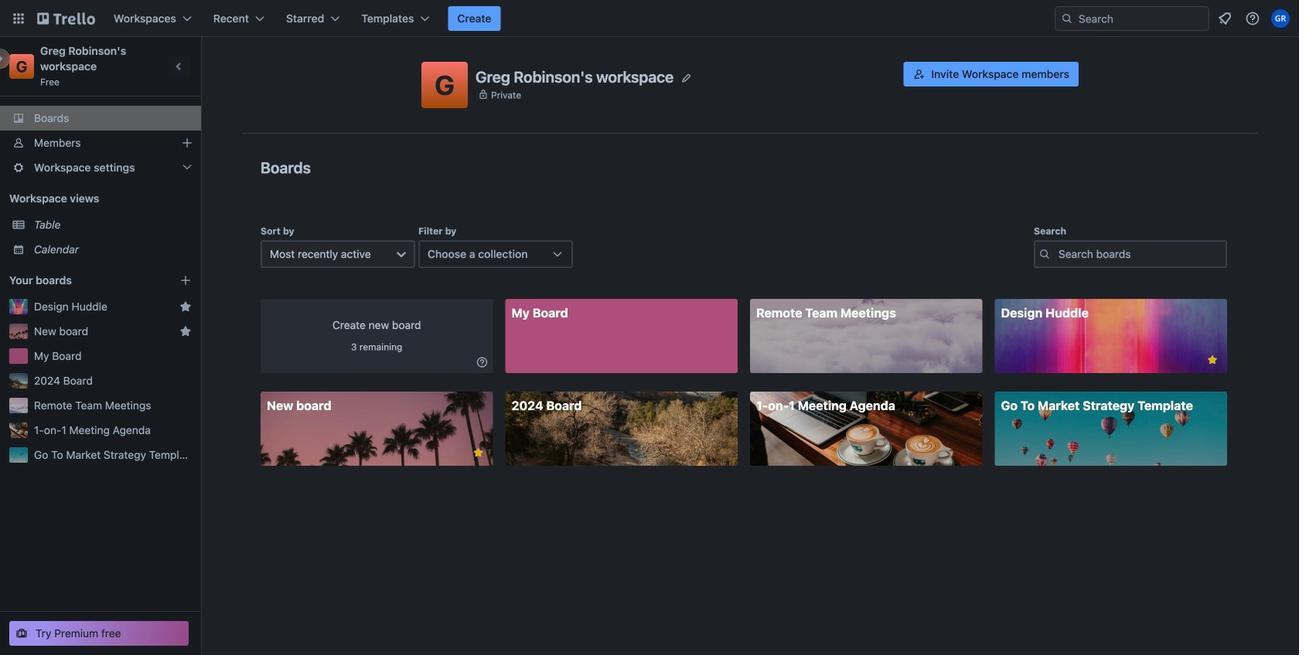 Task type: locate. For each thing, give the bounding box(es) containing it.
1 vertical spatial starred icon image
[[179, 326, 192, 338]]

sm image
[[475, 355, 490, 371]]

starred icon image
[[179, 301, 192, 313], [179, 326, 192, 338]]

greg robinson (gregrobinson96) image
[[1272, 9, 1290, 28]]

0 vertical spatial starred icon image
[[179, 301, 192, 313]]

2 starred icon image from the top
[[179, 326, 192, 338]]

0 notifications image
[[1216, 9, 1235, 28]]

open information menu image
[[1245, 11, 1261, 26]]

Search field
[[1055, 6, 1210, 31]]

add board image
[[179, 275, 192, 287]]

workspace navigation collapse icon image
[[169, 56, 190, 77]]



Task type: vqa. For each thing, say whether or not it's contained in the screenshot.
the days
no



Task type: describe. For each thing, give the bounding box(es) containing it.
Search boards text field
[[1034, 241, 1228, 268]]

click to unstar this board. it will be removed from your starred list. image
[[471, 446, 485, 460]]

search image
[[1061, 12, 1074, 25]]

back to home image
[[37, 6, 95, 31]]

your boards with 7 items element
[[9, 272, 156, 290]]

1 starred icon image from the top
[[179, 301, 192, 313]]

primary element
[[0, 0, 1300, 37]]



